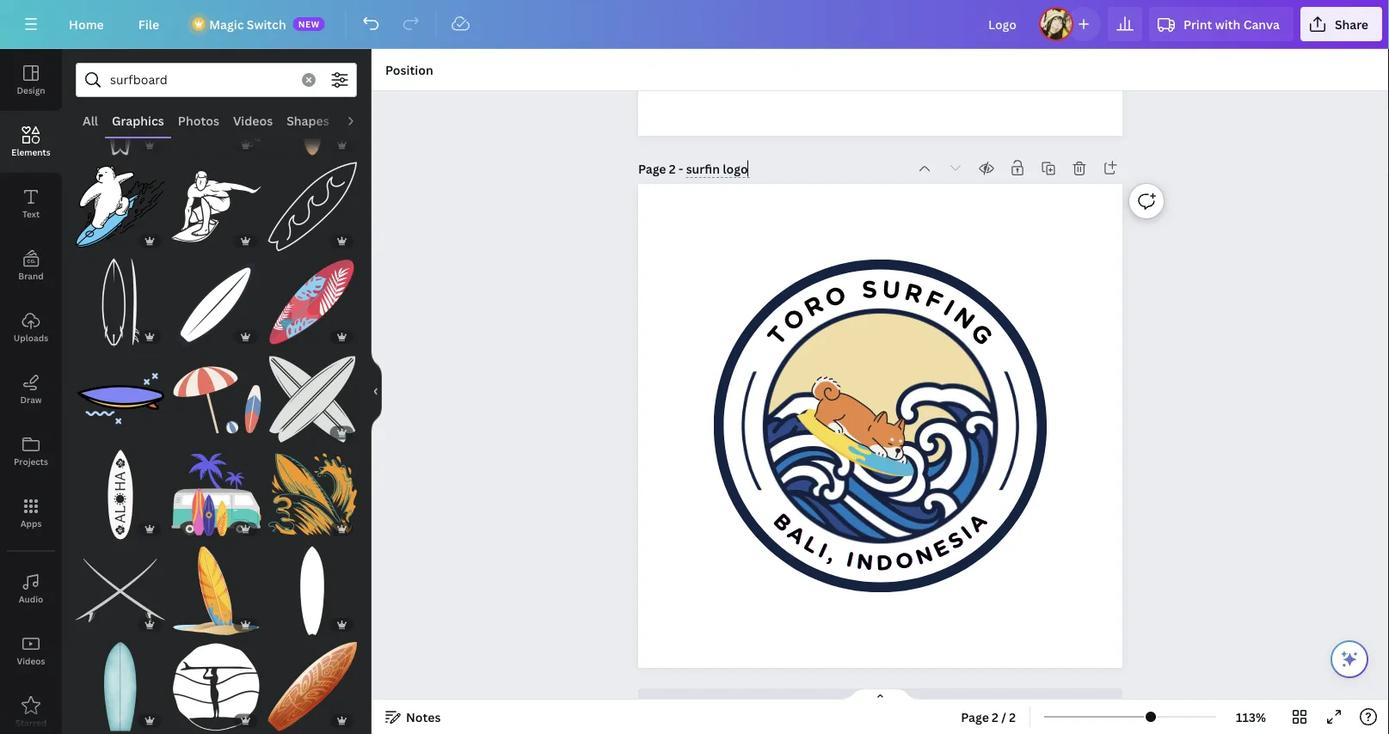 Task type: vqa. For each thing, say whether or not it's contained in the screenshot.
knorr chicken seasoning 2/3 of water to pot you pick queso fresco olive oil
no



Task type: locate. For each thing, give the bounding box(es) containing it.
new
[[298, 18, 320, 30]]

r o
[[799, 280, 850, 324]]

graphics button
[[105, 104, 171, 137]]

blocky flat buildable umbrella and surfboard image
[[172, 355, 261, 444]]

brand button
[[0, 235, 62, 297]]

i inside 'i ,'
[[815, 538, 832, 564]]

show pages image
[[839, 688, 922, 702]]

e
[[930, 535, 954, 564]]

bold lined quirky surfboard image
[[76, 355, 165, 444]]

audio button
[[336, 104, 384, 137], [0, 558, 62, 620]]

videos button up starred
[[0, 620, 62, 682]]

s
[[861, 275, 879, 305], [944, 527, 969, 555]]

n right d
[[913, 542, 937, 571]]

1 vertical spatial videos button
[[0, 620, 62, 682]]

2 for /
[[992, 709, 999, 726]]

add
[[858, 698, 882, 715]]

s left the u
[[861, 275, 879, 305]]

with
[[1216, 16, 1241, 32]]

0 horizontal spatial o
[[777, 302, 812, 338]]

share button
[[1301, 7, 1383, 41]]

0 horizontal spatial r
[[799, 290, 829, 324]]

notes button
[[379, 704, 448, 731]]

0 vertical spatial videos
[[233, 112, 273, 129]]

2 for -
[[669, 160, 676, 177]]

orange watercolor surfboard. image
[[268, 67, 357, 156]]

a right e
[[963, 509, 993, 538]]

photos button
[[171, 104, 226, 137]]

Design title text field
[[975, 7, 1033, 41]]

videos button
[[226, 104, 280, 137], [0, 620, 62, 682]]

canva
[[1244, 16, 1280, 32]]

page left -
[[638, 160, 666, 177]]

file button
[[125, 7, 173, 41]]

starred button
[[0, 682, 62, 735]]

elements button
[[0, 111, 62, 173]]

0 vertical spatial audio
[[343, 112, 378, 129]]

videos inside side panel tab list
[[17, 656, 45, 667]]

a left 'i ,'
[[783, 520, 811, 550]]

1 vertical spatial videos
[[17, 656, 45, 667]]

s for s
[[944, 527, 969, 555]]

s inside s u r f
[[861, 275, 879, 305]]

videos
[[233, 112, 273, 129], [17, 656, 45, 667]]

r right the u
[[902, 277, 926, 310]]

2 horizontal spatial n
[[948, 301, 981, 336]]

page 2 / 2
[[961, 709, 1016, 726]]

videos up starred button
[[17, 656, 45, 667]]

0 horizontal spatial surfboard image
[[172, 547, 261, 636]]

design
[[17, 84, 45, 96]]

+ add page button
[[638, 689, 1123, 724]]

elements
[[11, 146, 51, 158]]

page for page 2 -
[[638, 160, 666, 177]]

audio
[[343, 112, 378, 129], [19, 594, 43, 605]]

1 horizontal spatial page
[[961, 709, 989, 726]]

page left '/'
[[961, 709, 989, 726]]

0 horizontal spatial 2
[[669, 160, 676, 177]]

design button
[[0, 49, 62, 111]]

i right e
[[956, 521, 978, 545]]

position
[[385, 62, 433, 78]]

0 vertical spatial page
[[638, 160, 666, 177]]

page
[[638, 160, 666, 177], [961, 709, 989, 726]]

shapes button
[[280, 104, 336, 137]]

print with canva
[[1184, 16, 1280, 32]]

i left d
[[815, 538, 832, 564]]

0 horizontal spatial page
[[638, 160, 666, 177]]

2 horizontal spatial o
[[894, 547, 916, 575]]

n right f
[[948, 301, 981, 336]]

0 vertical spatial audio button
[[336, 104, 384, 137]]

s right d
[[944, 527, 969, 555]]

2 right '/'
[[1010, 709, 1016, 726]]

1 horizontal spatial r
[[902, 277, 926, 310]]

a
[[963, 509, 993, 538], [783, 520, 811, 550]]

i ,
[[815, 538, 840, 568]]

u
[[882, 274, 902, 305]]

file
[[138, 16, 159, 32]]

1 vertical spatial page
[[961, 709, 989, 726]]

i
[[939, 293, 961, 323], [956, 521, 978, 545], [815, 538, 832, 564], [844, 547, 857, 573]]

r
[[902, 277, 926, 310], [799, 290, 829, 324]]

0 horizontal spatial audio
[[19, 594, 43, 605]]

1 vertical spatial audio
[[19, 594, 43, 605]]

position button
[[379, 56, 440, 83]]

r inside s u r f
[[902, 277, 926, 310]]

shapes
[[287, 112, 329, 129]]

1 horizontal spatial videos button
[[226, 104, 280, 137]]

2 left '/'
[[992, 709, 999, 726]]

notes
[[406, 709, 441, 726]]

apps button
[[0, 483, 62, 545]]

canva assistant image
[[1340, 650, 1360, 670]]

1 horizontal spatial audio
[[343, 112, 378, 129]]

draw
[[20, 394, 42, 406]]

-
[[679, 160, 683, 177]]

r right t
[[799, 290, 829, 324]]

o inside the r o
[[821, 280, 850, 314]]

Page title text field
[[686, 160, 750, 177]]

audio right shapes button
[[343, 112, 378, 129]]

2 horizontal spatial 2
[[1010, 709, 1016, 726]]

text
[[22, 208, 40, 220]]

s for s u r f
[[861, 275, 879, 305]]

d
[[876, 550, 893, 576]]

0 horizontal spatial audio button
[[0, 558, 62, 620]]

2 left -
[[669, 160, 676, 177]]

i right ,
[[844, 547, 857, 573]]

videos button right photos
[[226, 104, 280, 137]]

n left d
[[856, 549, 875, 576]]

1 horizontal spatial audio button
[[336, 104, 384, 137]]

audio button right the shapes
[[336, 104, 384, 137]]

surfboard image
[[268, 451, 357, 540], [172, 547, 261, 636]]

side panel tab list
[[0, 49, 62, 735]]

page inside button
[[961, 709, 989, 726]]

0 horizontal spatial videos
[[17, 656, 45, 667]]

magic switch
[[209, 16, 286, 32]]

group
[[76, 67, 165, 156], [172, 67, 261, 156], [268, 67, 357, 156], [76, 152, 165, 252], [268, 152, 357, 252], [172, 163, 261, 252], [76, 249, 165, 348], [172, 249, 261, 348], [268, 249, 357, 348], [76, 345, 165, 444], [172, 345, 261, 444], [268, 345, 357, 444], [268, 441, 357, 540], [76, 451, 165, 540], [172, 451, 261, 540], [76, 537, 165, 636], [172, 537, 261, 636], [268, 537, 357, 636], [76, 633, 165, 732], [172, 633, 261, 732], [268, 633, 357, 732]]

audio button down apps at the bottom of page
[[0, 558, 62, 620]]

1 horizontal spatial s
[[944, 527, 969, 555]]

1 horizontal spatial 2
[[992, 709, 999, 726]]

n
[[948, 301, 981, 336], [913, 542, 937, 571], [856, 549, 875, 576]]

0 vertical spatial s
[[861, 275, 879, 305]]

o inside 'i n d o n e'
[[894, 547, 916, 575]]

2
[[669, 160, 676, 177], [992, 709, 999, 726], [1010, 709, 1016, 726]]

uploads
[[14, 332, 48, 344]]

1 vertical spatial audio button
[[0, 558, 62, 620]]

videos right photos
[[233, 112, 273, 129]]

o
[[821, 280, 850, 314], [777, 302, 812, 338], [894, 547, 916, 575]]

113%
[[1237, 709, 1267, 726]]

1 horizontal spatial o
[[821, 280, 850, 314]]

1 vertical spatial s
[[944, 527, 969, 555]]

audio down apps at the bottom of page
[[19, 594, 43, 605]]

isolated surfboard silhouette image
[[172, 259, 261, 348]]

0 horizontal spatial s
[[861, 275, 879, 305]]

1 horizontal spatial surfboard image
[[268, 451, 357, 540]]

circle icon image
[[742, 288, 1019, 565]]

apps
[[20, 518, 42, 530]]



Task type: describe. For each thing, give the bounding box(es) containing it.
surfboard image
[[268, 643, 357, 732]]

r inside the r o
[[799, 290, 829, 324]]

page for page 2 / 2
[[961, 709, 989, 726]]

share
[[1335, 16, 1369, 32]]

switch
[[247, 16, 286, 32]]

blue surfboard watercolor illustration image
[[76, 643, 165, 732]]

f
[[922, 284, 948, 317]]

i n d o n e
[[844, 535, 954, 576]]

0 horizontal spatial videos button
[[0, 620, 62, 682]]

magic
[[209, 16, 244, 32]]

text button
[[0, 173, 62, 235]]

i left "g"
[[939, 293, 961, 323]]

all button
[[76, 104, 105, 137]]

0 vertical spatial surfboard image
[[268, 451, 357, 540]]

main menu bar
[[0, 0, 1390, 49]]

print with canva button
[[1150, 7, 1294, 41]]

home
[[69, 16, 104, 32]]

/
[[1002, 709, 1007, 726]]

projects button
[[0, 421, 62, 483]]

t
[[762, 320, 794, 351]]

isolated surfboard design vector illustration image
[[268, 259, 357, 348]]

0 horizontal spatial a
[[783, 520, 811, 550]]

audio inside side panel tab list
[[19, 594, 43, 605]]

Search elements search field
[[110, 64, 292, 96]]

1 horizontal spatial a
[[963, 509, 993, 538]]

starred
[[15, 718, 47, 729]]

1 horizontal spatial n
[[913, 542, 937, 571]]

+
[[849, 698, 855, 715]]

uploads button
[[0, 297, 62, 359]]

brand
[[18, 270, 44, 282]]

g
[[965, 318, 1000, 352]]

bear polar surfboard illustration image
[[76, 163, 165, 252]]

page 2 / 2 button
[[954, 704, 1023, 731]]

1 horizontal spatial videos
[[233, 112, 273, 129]]

,
[[825, 542, 840, 568]]

113% button
[[1224, 704, 1280, 731]]

l
[[800, 531, 824, 559]]

i inside 'i n d o n e'
[[844, 547, 857, 573]]

hide image
[[371, 351, 382, 433]]

all
[[83, 112, 98, 129]]

+ add page
[[849, 698, 913, 715]]

graphics
[[112, 112, 164, 129]]

b
[[769, 509, 797, 537]]

1 vertical spatial surfboard image
[[172, 547, 261, 636]]

page 2 -
[[638, 160, 686, 177]]

0 horizontal spatial n
[[856, 549, 875, 576]]

page
[[885, 698, 913, 715]]

s u r f
[[861, 274, 948, 317]]

projects
[[14, 456, 48, 468]]

print
[[1184, 16, 1213, 32]]

camper minivan with surfboards image
[[172, 451, 261, 540]]

home link
[[55, 7, 118, 41]]

photos
[[178, 112, 219, 129]]

0 vertical spatial videos button
[[226, 104, 280, 137]]

draw button
[[0, 359, 62, 421]]



